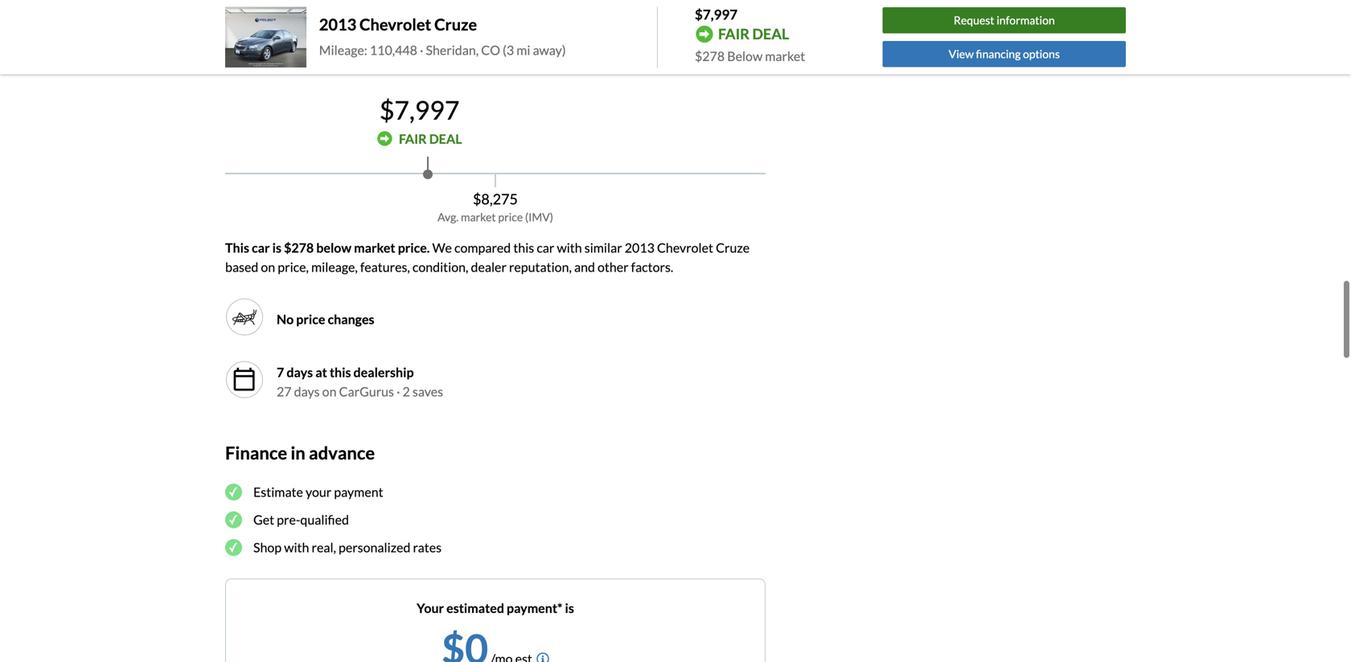 Task type: locate. For each thing, give the bounding box(es) containing it.
0 vertical spatial with
[[557, 240, 582, 256]]

days
[[287, 365, 313, 380], [294, 384, 320, 400]]

$7,997 up the fair
[[379, 94, 460, 125]]

$7,997
[[695, 6, 738, 23], [379, 94, 460, 125]]

advance
[[309, 443, 375, 463]]

fair
[[399, 131, 427, 147]]

0 horizontal spatial 2013
[[319, 15, 356, 34]]

0 vertical spatial 2013
[[319, 15, 356, 34]]

your
[[306, 485, 332, 500]]

this up reputation,
[[513, 240, 534, 256]]

0 horizontal spatial cruze
[[434, 15, 477, 34]]

on left price,
[[261, 259, 275, 275]]

market
[[765, 48, 805, 64], [461, 210, 496, 224], [354, 240, 395, 256]]

0 horizontal spatial on
[[261, 259, 275, 275]]

0 horizontal spatial car
[[252, 240, 270, 256]]

price down the $8,275
[[498, 210, 523, 224]]

market inside $8,275 avg. market price (imv)
[[461, 210, 496, 224]]

1 vertical spatial ·
[[397, 384, 400, 400]]

1 horizontal spatial 2013
[[625, 240, 655, 256]]

we compared this car with similar 2013 chevrolet cruze based on price, mileage, features, condition, dealer reputation, and other factors.
[[225, 240, 750, 275]]

1 horizontal spatial cruze
[[716, 240, 750, 256]]

with left real,
[[284, 540, 309, 556]]

payment
[[334, 485, 383, 500]]

this inside we compared this car with similar 2013 chevrolet cruze based on price, mileage, features, condition, dealer reputation, and other factors.
[[513, 240, 534, 256]]

$7,997 for fair deal
[[379, 94, 460, 125]]

avg.
[[437, 210, 459, 224]]

below
[[727, 48, 763, 64]]

1 vertical spatial 2013
[[625, 240, 655, 256]]

price inside $8,275 avg. market price (imv)
[[498, 210, 523, 224]]

· left 2
[[397, 384, 400, 400]]

this right at
[[330, 365, 351, 380]]

0 vertical spatial is
[[272, 240, 281, 256]]

0 vertical spatial ·
[[420, 42, 423, 58]]

rates
[[413, 540, 442, 556]]

cruze inside we compared this car with similar 2013 chevrolet cruze based on price, mileage, features, condition, dealer reputation, and other factors.
[[716, 240, 750, 256]]

1 horizontal spatial ·
[[420, 42, 423, 58]]

your
[[417, 601, 444, 617]]

0 vertical spatial chevrolet
[[360, 15, 431, 34]]

1 vertical spatial cruze
[[716, 240, 750, 256]]

0 vertical spatial this
[[513, 240, 534, 256]]

chevrolet inside 2013 chevrolet cruze mileage: 110,448 · sheridan, co (3 mi away)
[[360, 15, 431, 34]]

car
[[252, 240, 270, 256], [537, 240, 554, 256]]

$8,275 avg. market price (imv)
[[437, 190, 553, 224]]

0 horizontal spatial is
[[272, 240, 281, 256]]

no price changes image
[[225, 298, 264, 336], [232, 304, 257, 330]]

chevrolet inside we compared this car with similar 2013 chevrolet cruze based on price, mileage, features, condition, dealer reputation, and other factors.
[[657, 240, 713, 256]]

0 vertical spatial $278
[[695, 48, 725, 64]]

factors.
[[631, 259, 673, 275]]

2 horizontal spatial market
[[765, 48, 805, 64]]

0 vertical spatial $7,997
[[695, 6, 738, 23]]

view
[[949, 47, 974, 61]]

get
[[253, 512, 274, 528]]

1 vertical spatial $7,997
[[379, 94, 460, 125]]

and
[[574, 259, 595, 275]]

car inside we compared this car with similar 2013 chevrolet cruze based on price, mileage, features, condition, dealer reputation, and other factors.
[[537, 240, 554, 256]]

0 horizontal spatial $278
[[284, 240, 314, 256]]

days right 7
[[287, 365, 313, 380]]

1 vertical spatial $278
[[284, 240, 314, 256]]

with
[[557, 240, 582, 256], [284, 540, 309, 556]]

2013 inside 2013 chevrolet cruze mileage: 110,448 · sheridan, co (3 mi away)
[[319, 15, 356, 34]]

1 horizontal spatial price
[[498, 210, 523, 224]]

chevrolet up 110,448
[[360, 15, 431, 34]]

1 vertical spatial market
[[461, 210, 496, 224]]

1 horizontal spatial this
[[513, 240, 534, 256]]

personalized
[[339, 540, 411, 556]]

on inside we compared this car with similar 2013 chevrolet cruze based on price, mileage, features, condition, dealer reputation, and other factors.
[[261, 259, 275, 275]]

$278
[[695, 48, 725, 64], [284, 240, 314, 256]]

$7,997 for $278
[[695, 6, 738, 23]]

$278 up price,
[[284, 240, 314, 256]]

real,
[[312, 540, 336, 556]]

price right no
[[296, 311, 325, 327]]

2013 up factors.
[[625, 240, 655, 256]]

0 horizontal spatial price
[[296, 311, 325, 327]]

$7,997 up fair
[[695, 6, 738, 23]]

· inside 2013 chevrolet cruze mileage: 110,448 · sheridan, co (3 mi away)
[[420, 42, 423, 58]]

110,448
[[370, 42, 417, 58]]

market down the $8,275
[[461, 210, 496, 224]]

deal
[[429, 131, 462, 147]]

1 vertical spatial with
[[284, 540, 309, 556]]

sheridan,
[[426, 42, 479, 58]]

market up 'features,'
[[354, 240, 395, 256]]

dealership
[[353, 365, 414, 380]]

on
[[261, 259, 275, 275], [322, 384, 337, 400]]

1 horizontal spatial is
[[565, 601, 574, 617]]

price
[[498, 210, 523, 224], [296, 311, 325, 327]]

cruze
[[434, 15, 477, 34], [716, 240, 750, 256]]

1 vertical spatial on
[[322, 384, 337, 400]]

price.
[[398, 240, 430, 256]]

with up 'and'
[[557, 240, 582, 256]]

chevrolet up factors.
[[657, 240, 713, 256]]

2 car from the left
[[537, 240, 554, 256]]

1 vertical spatial price
[[296, 311, 325, 327]]

2 vertical spatial market
[[354, 240, 395, 256]]

at
[[315, 365, 327, 380]]

1 horizontal spatial chevrolet
[[657, 240, 713, 256]]

(imv)
[[525, 210, 553, 224]]

is right payment*
[[565, 601, 574, 617]]

car up reputation,
[[537, 240, 554, 256]]

is
[[272, 240, 281, 256], [565, 601, 574, 617]]

we
[[432, 240, 452, 256]]

this
[[513, 240, 534, 256], [330, 365, 351, 380]]

0 horizontal spatial ·
[[397, 384, 400, 400]]

1 horizontal spatial market
[[461, 210, 496, 224]]

on inside 7 days at this dealership 27 days on cargurus · 2 saves
[[322, 384, 337, 400]]

pricing
[[225, 49, 281, 69]]

0 horizontal spatial this
[[330, 365, 351, 380]]

fair
[[718, 25, 750, 43]]

$278 down fair
[[695, 48, 725, 64]]

1 horizontal spatial $278
[[695, 48, 725, 64]]

0 horizontal spatial $7,997
[[379, 94, 460, 125]]

(3
[[503, 42, 514, 58]]

1 horizontal spatial car
[[537, 240, 554, 256]]

estimate
[[253, 485, 303, 500]]

0 horizontal spatial chevrolet
[[360, 15, 431, 34]]

no price changes
[[277, 311, 374, 327]]

0 vertical spatial market
[[765, 48, 805, 64]]

0 horizontal spatial with
[[284, 540, 309, 556]]

deal
[[752, 25, 789, 43]]

mi
[[516, 42, 530, 58]]

0 vertical spatial days
[[287, 365, 313, 380]]

0 vertical spatial cruze
[[434, 15, 477, 34]]

payment*
[[507, 601, 562, 617]]

·
[[420, 42, 423, 58], [397, 384, 400, 400]]

1 horizontal spatial on
[[322, 384, 337, 400]]

car right this
[[252, 240, 270, 256]]

dealer
[[471, 259, 507, 275]]

is up price,
[[272, 240, 281, 256]]

2013
[[319, 15, 356, 34], [625, 240, 655, 256]]

qualified
[[300, 512, 349, 528]]

market for $278
[[765, 48, 805, 64]]

2013 up mileage:
[[319, 15, 356, 34]]

0 vertical spatial price
[[498, 210, 523, 224]]

1 horizontal spatial $7,997
[[695, 6, 738, 23]]

· right 110,448
[[420, 42, 423, 58]]

0 vertical spatial on
[[261, 259, 275, 275]]

shop
[[253, 540, 282, 556]]

1 horizontal spatial with
[[557, 240, 582, 256]]

1 vertical spatial this
[[330, 365, 351, 380]]

estimate your payment
[[253, 485, 383, 500]]

days right 27
[[294, 384, 320, 400]]

chevrolet
[[360, 15, 431, 34], [657, 240, 713, 256]]

1 vertical spatial chevrolet
[[657, 240, 713, 256]]

condition,
[[412, 259, 468, 275]]

market down deal
[[765, 48, 805, 64]]

co
[[481, 42, 500, 58]]

market for $8,275
[[461, 210, 496, 224]]

on down at
[[322, 384, 337, 400]]

reputation,
[[509, 259, 572, 275]]

2013 inside we compared this car with similar 2013 chevrolet cruze based on price, mileage, features, condition, dealer reputation, and other factors.
[[625, 240, 655, 256]]

1 vertical spatial is
[[565, 601, 574, 617]]



Task type: describe. For each thing, give the bounding box(es) containing it.
cruze inside 2013 chevrolet cruze mileage: 110,448 · sheridan, co (3 mi away)
[[434, 15, 477, 34]]

request information button
[[883, 7, 1126, 34]]

this inside 7 days at this dealership 27 days on cargurus · 2 saves
[[330, 365, 351, 380]]

saves
[[412, 384, 443, 400]]

fair deal image
[[377, 131, 392, 147]]

request information
[[954, 13, 1055, 27]]

2013 chevrolet cruze image
[[225, 7, 306, 68]]

changes
[[328, 311, 374, 327]]

2013 chevrolet cruze mileage: 110,448 · sheridan, co (3 mi away)
[[319, 15, 566, 58]]

request
[[954, 13, 994, 27]]

7
[[277, 365, 284, 380]]

view financing options
[[949, 47, 1060, 61]]

based
[[225, 259, 258, 275]]

this
[[225, 240, 249, 256]]

your estimated payment* is
[[417, 601, 574, 617]]

· inside 7 days at this dealership 27 days on cargurus · 2 saves
[[397, 384, 400, 400]]

information
[[997, 13, 1055, 27]]

$8,275
[[473, 190, 518, 208]]

fair deal
[[718, 25, 789, 43]]

0 horizontal spatial market
[[354, 240, 395, 256]]

info circle image
[[536, 653, 549, 663]]

fair deal
[[399, 131, 462, 147]]

options
[[1023, 47, 1060, 61]]

7 days at this dealership image
[[225, 360, 264, 399]]

estimated
[[446, 601, 504, 617]]

finance in advance
[[225, 443, 375, 463]]

pre-
[[277, 512, 300, 528]]

2
[[403, 384, 410, 400]]

get pre-qualified
[[253, 512, 349, 528]]

no
[[277, 311, 294, 327]]

away)
[[533, 42, 566, 58]]

in
[[291, 443, 305, 463]]

1 vertical spatial days
[[294, 384, 320, 400]]

other
[[598, 259, 629, 275]]

below
[[316, 240, 351, 256]]

compared
[[454, 240, 511, 256]]

$278 below market
[[695, 48, 805, 64]]

similar
[[584, 240, 622, 256]]

27
[[277, 384, 292, 400]]

cargurus
[[339, 384, 394, 400]]

price,
[[278, 259, 309, 275]]

7 days at this dealership image
[[232, 367, 257, 393]]

financing
[[976, 47, 1021, 61]]

7 days at this dealership 27 days on cargurus · 2 saves
[[277, 365, 443, 400]]

view financing options button
[[883, 41, 1126, 67]]

with inside we compared this car with similar 2013 chevrolet cruze based on price, mileage, features, condition, dealer reputation, and other factors.
[[557, 240, 582, 256]]

mileage,
[[311, 259, 358, 275]]

1 car from the left
[[252, 240, 270, 256]]

features,
[[360, 259, 410, 275]]

this car is $278 below market price.
[[225, 240, 430, 256]]

mileage:
[[319, 42, 367, 58]]

finance
[[225, 443, 287, 463]]

shop with real, personalized rates
[[253, 540, 442, 556]]



Task type: vqa. For each thing, say whether or not it's contained in the screenshot.
2013 inside the 2013 chevrolet cruze mileage: 110,448 · sheridan, co (3 mi away)
yes



